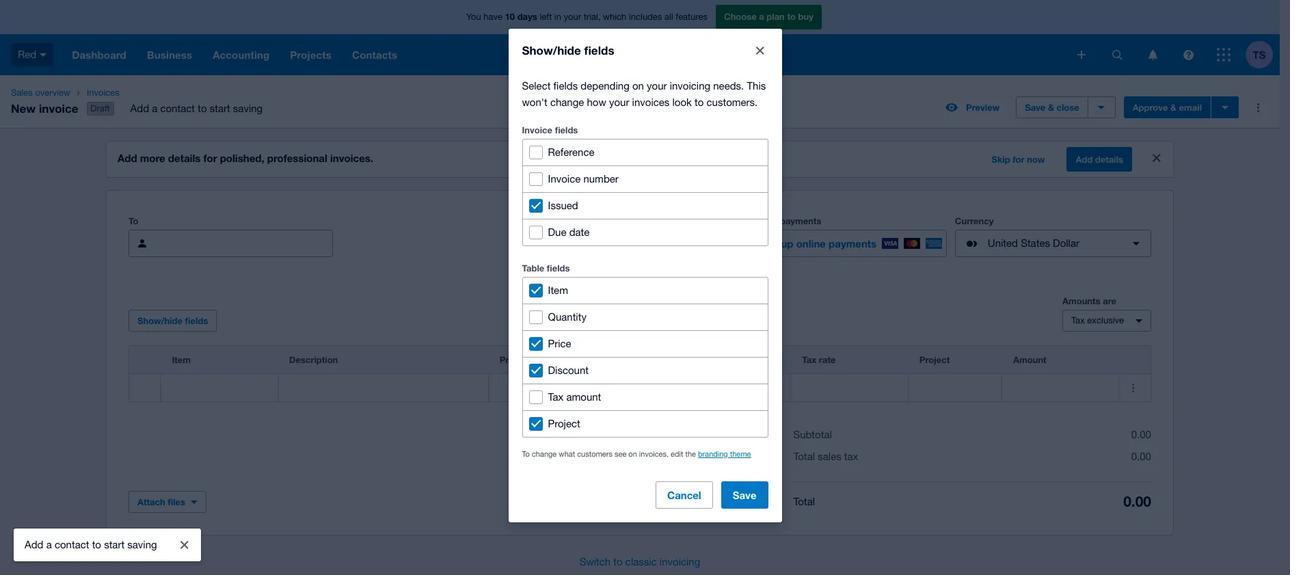 Task type: vqa. For each thing, say whether or not it's contained in the screenshot.
The 21,
no



Task type: locate. For each thing, give the bounding box(es) containing it.
1 horizontal spatial save
[[1025, 102, 1046, 113]]

skip for now
[[992, 154, 1045, 165]]

amount
[[1013, 354, 1047, 365]]

0 vertical spatial price
[[548, 337, 571, 349]]

payments up the online
[[780, 215, 822, 226]]

plan
[[767, 11, 785, 22]]

up
[[781, 237, 793, 250]]

1 horizontal spatial for
[[1013, 154, 1025, 165]]

item inside invoice line item list element
[[172, 354, 191, 365]]

your
[[564, 12, 581, 22], [647, 80, 667, 91], [609, 96, 629, 108]]

for left polished,
[[203, 152, 217, 164]]

total sales tax
[[793, 451, 858, 462]]

1 horizontal spatial payments
[[829, 237, 877, 250]]

saving up add more details for polished, professional invoices.
[[233, 103, 263, 114]]

0 horizontal spatial project
[[548, 417, 580, 429]]

0 horizontal spatial payments
[[780, 215, 822, 226]]

show/hide fields inside "button"
[[137, 315, 208, 326]]

change left the what
[[532, 450, 557, 458]]

& inside 'button'
[[1171, 102, 1177, 113]]

0 horizontal spatial &
[[1048, 102, 1054, 113]]

1 vertical spatial item
[[172, 354, 191, 365]]

attach files button
[[129, 491, 207, 513]]

a
[[759, 11, 764, 22], [152, 103, 157, 114], [46, 539, 52, 550]]

for
[[203, 152, 217, 164], [1013, 154, 1025, 165]]

close image down choose a plan to buy
[[746, 37, 774, 64]]

invoicing up look
[[670, 80, 710, 91]]

show/hide
[[522, 43, 581, 57], [137, 315, 183, 326]]

invoice up issued
[[548, 173, 581, 184]]

approve & email
[[1133, 102, 1202, 113]]

0 vertical spatial on
[[632, 80, 644, 91]]

1 vertical spatial show/hide
[[137, 315, 183, 326]]

fields inside select fields depending on your invoicing needs.  this won't change how your invoices look to customers.
[[554, 80, 578, 91]]

1 vertical spatial invoicing
[[660, 556, 700, 568]]

skip for now button
[[984, 148, 1053, 170]]

details inside button
[[1095, 154, 1123, 165]]

0 vertical spatial saving
[[233, 103, 263, 114]]

files
[[168, 496, 185, 507]]

& for email
[[1171, 102, 1177, 113]]

2 horizontal spatial a
[[759, 11, 764, 22]]

save left close
[[1025, 102, 1046, 113]]

1 vertical spatial invoice
[[548, 173, 581, 184]]

add more details for polished, professional invoices. status
[[107, 142, 1173, 177]]

close image inside 'show/hide fields' dialog
[[746, 37, 774, 64]]

1 horizontal spatial price
[[548, 337, 571, 349]]

0 vertical spatial project
[[919, 354, 950, 365]]

2 horizontal spatial your
[[647, 80, 667, 91]]

tax inside table fields group
[[548, 391, 564, 402]]

show/hide fields dialog
[[508, 28, 782, 522]]

to inside 'show/hide fields' dialog
[[522, 450, 530, 458]]

tax
[[1071, 315, 1085, 326], [802, 354, 817, 365], [548, 391, 564, 402]]

total down total sales tax
[[793, 495, 815, 507]]

0 vertical spatial 0.00
[[1131, 429, 1151, 440]]

add a contact to start saving inside status
[[25, 539, 157, 550]]

which
[[603, 12, 626, 22]]

add a contact to start saving status
[[14, 529, 201, 561]]

invoices
[[87, 88, 120, 98]]

tax inside tax exclusive popup button
[[1071, 315, 1085, 326]]

0 horizontal spatial saving
[[127, 539, 157, 550]]

price down quantity
[[548, 337, 571, 349]]

fields inside show/hide fields "button"
[[185, 315, 208, 326]]

payments right the online
[[829, 237, 877, 250]]

1 vertical spatial contact
[[55, 539, 89, 550]]

edit
[[671, 450, 683, 458]]

2 vertical spatial 0.00
[[1123, 493, 1151, 510]]

svg image
[[1112, 50, 1122, 60], [1148, 50, 1157, 60], [1078, 51, 1086, 59]]

0.00 for total sales tax
[[1131, 451, 1151, 462]]

1 vertical spatial project
[[548, 417, 580, 429]]

1 horizontal spatial to
[[522, 450, 530, 458]]

tax inside invoice line item list element
[[802, 354, 817, 365]]

add more details for polished, professional invoices.
[[118, 152, 373, 164]]

invoice inside invoice fields group
[[548, 173, 581, 184]]

sales
[[11, 88, 33, 98]]

item inside table fields group
[[548, 284, 568, 296]]

1 vertical spatial payments
[[829, 237, 877, 250]]

1 vertical spatial start
[[104, 539, 125, 550]]

issue date
[[546, 215, 590, 226]]

0 vertical spatial add a contact to start saving
[[130, 103, 263, 114]]

1 horizontal spatial &
[[1171, 102, 1177, 113]]

amounts
[[1063, 295, 1101, 306]]

0 horizontal spatial save
[[733, 489, 757, 501]]

switch
[[580, 556, 611, 568]]

on
[[632, 80, 644, 91], [629, 450, 637, 458]]

tax left amount
[[548, 391, 564, 402]]

svg image inside red popup button
[[40, 53, 47, 57]]

1 horizontal spatial tax
[[802, 354, 817, 365]]

1 horizontal spatial show/hide fields
[[522, 43, 614, 57]]

0 horizontal spatial contact
[[55, 539, 89, 550]]

invoice for invoice fields
[[522, 124, 552, 135]]

your up invoices
[[647, 80, 667, 91]]

0 vertical spatial invoice
[[522, 124, 552, 135]]

saving down attach
[[127, 539, 157, 550]]

2 & from the left
[[1171, 102, 1177, 113]]

tax left rate
[[802, 354, 817, 365]]

contact inside add a contact to start saving status
[[55, 539, 89, 550]]

price up price field
[[500, 354, 521, 365]]

0 horizontal spatial show/hide fields
[[137, 315, 208, 326]]

2 total from the top
[[793, 495, 815, 507]]

2 vertical spatial tax
[[548, 391, 564, 402]]

trial,
[[584, 12, 601, 22]]

are
[[1103, 295, 1117, 306]]

choose a plan to buy
[[724, 11, 814, 22]]

to
[[129, 215, 138, 226], [522, 450, 530, 458]]

1 vertical spatial your
[[647, 80, 667, 91]]

set
[[762, 237, 778, 250]]

subtotal
[[793, 429, 832, 440]]

total for total
[[793, 495, 815, 507]]

add
[[130, 103, 149, 114], [118, 152, 137, 164], [1076, 154, 1093, 165], [25, 539, 43, 550]]

switch to classic invoicing
[[580, 556, 700, 568]]

0 vertical spatial your
[[564, 12, 581, 22]]

date for due date
[[569, 226, 590, 238]]

0.00
[[1131, 429, 1151, 440], [1131, 451, 1151, 462], [1123, 493, 1151, 510]]

on right see
[[629, 450, 637, 458]]

0 vertical spatial close image
[[746, 37, 774, 64]]

1 vertical spatial to
[[522, 450, 530, 458]]

0 vertical spatial change
[[550, 96, 584, 108]]

& left email
[[1171, 102, 1177, 113]]

item down show/hide fields "button"
[[172, 354, 191, 365]]

1 vertical spatial a
[[152, 103, 157, 114]]

details
[[168, 152, 201, 164], [1095, 154, 1123, 165]]

your inside you have 10 days left in your trial, which includes all features
[[564, 12, 581, 22]]

1 horizontal spatial contact
[[160, 103, 195, 114]]

2 vertical spatial your
[[609, 96, 629, 108]]

saving
[[233, 103, 263, 114], [127, 539, 157, 550]]

invoice
[[522, 124, 552, 135], [548, 173, 581, 184]]

1 vertical spatial save
[[733, 489, 757, 501]]

2 horizontal spatial svg image
[[1217, 48, 1231, 62]]

1 vertical spatial show/hide fields
[[137, 315, 208, 326]]

1 horizontal spatial svg image
[[1112, 50, 1122, 60]]

preview
[[966, 102, 1000, 113]]

& left close
[[1048, 102, 1054, 113]]

1 horizontal spatial start
[[210, 103, 230, 114]]

invoice fields
[[522, 124, 578, 135]]

date right due
[[569, 226, 590, 238]]

1 horizontal spatial close image
[[746, 37, 774, 64]]

all
[[665, 12, 673, 22]]

0 vertical spatial payments
[[780, 215, 822, 226]]

issued
[[548, 199, 578, 211]]

ts banner
[[0, 0, 1280, 75]]

0 horizontal spatial svg image
[[40, 53, 47, 57]]

the
[[685, 450, 696, 458]]

0 horizontal spatial to
[[129, 215, 138, 226]]

account
[[685, 354, 720, 365]]

0 horizontal spatial your
[[564, 12, 581, 22]]

Price field
[[489, 375, 605, 401]]

invoice line item list element
[[129, 345, 1151, 402]]

0 vertical spatial invoicing
[[670, 80, 710, 91]]

1 vertical spatial 0.00
[[1131, 451, 1151, 462]]

2 vertical spatial a
[[46, 539, 52, 550]]

your down depending
[[609, 96, 629, 108]]

0 horizontal spatial close image
[[171, 531, 198, 559]]

svg image
[[1217, 48, 1231, 62], [1183, 50, 1193, 60], [40, 53, 47, 57]]

to
[[787, 11, 796, 22], [695, 96, 704, 108], [198, 103, 207, 114], [92, 539, 101, 550], [614, 556, 623, 568]]

to for to
[[129, 215, 138, 226]]

0 vertical spatial save
[[1025, 102, 1046, 113]]

invoice down won't at the left top of page
[[522, 124, 552, 135]]

0 vertical spatial item
[[548, 284, 568, 296]]

theme
[[730, 450, 751, 458]]

1 vertical spatial tax
[[802, 354, 817, 365]]

change left how
[[550, 96, 584, 108]]

0 horizontal spatial details
[[168, 152, 201, 164]]

svg image left ts at the right top
[[1217, 48, 1231, 62]]

save & close
[[1025, 102, 1079, 113]]

close image
[[746, 37, 774, 64], [171, 531, 198, 559]]

item down table fields
[[548, 284, 568, 296]]

1 vertical spatial saving
[[127, 539, 157, 550]]

close image down files
[[171, 531, 198, 559]]

Amount field
[[1002, 375, 1119, 401]]

save inside 'show/hide fields' dialog
[[733, 489, 757, 501]]

total down subtotal
[[793, 451, 815, 462]]

0 horizontal spatial a
[[46, 539, 52, 550]]

tax down the amounts
[[1071, 315, 1085, 326]]

item
[[548, 284, 568, 296], [172, 354, 191, 365]]

0 horizontal spatial start
[[104, 539, 125, 550]]

1 total from the top
[[793, 451, 815, 462]]

1 vertical spatial close image
[[171, 531, 198, 559]]

date right issue
[[571, 215, 590, 226]]

save down theme on the bottom right of the page
[[733, 489, 757, 501]]

svg image up email
[[1183, 50, 1193, 60]]

0 vertical spatial to
[[129, 215, 138, 226]]

0 horizontal spatial show/hide
[[137, 315, 183, 326]]

1 horizontal spatial item
[[548, 284, 568, 296]]

total
[[793, 451, 815, 462], [793, 495, 815, 507]]

1 horizontal spatial details
[[1095, 154, 1123, 165]]

0 vertical spatial total
[[793, 451, 815, 462]]

0 horizontal spatial tax
[[548, 391, 564, 402]]

price inside table fields group
[[548, 337, 571, 349]]

ts
[[1253, 48, 1266, 61]]

date inside invoice fields group
[[569, 226, 590, 238]]

1 horizontal spatial svg image
[[1183, 50, 1193, 60]]

0 horizontal spatial for
[[203, 152, 217, 164]]

add details button
[[1067, 147, 1132, 172]]

set up online payments button
[[750, 230, 947, 257]]

1 vertical spatial price
[[500, 354, 521, 365]]

0 vertical spatial tax
[[1071, 315, 1085, 326]]

close image inside add a contact to start saving status
[[171, 531, 198, 559]]

online
[[750, 215, 778, 226]]

1 & from the left
[[1048, 102, 1054, 113]]

2 horizontal spatial tax
[[1071, 315, 1085, 326]]

0 vertical spatial show/hide
[[522, 43, 581, 57]]

invoicing inside select fields depending on your invoicing needs.  this won't change how your invoices look to customers.
[[670, 80, 710, 91]]

approve
[[1133, 102, 1168, 113]]

0 horizontal spatial price
[[500, 354, 521, 365]]

0 vertical spatial show/hide fields
[[522, 43, 614, 57]]

red
[[18, 48, 36, 60]]

change inside select fields depending on your invoicing needs.  this won't change how your invoices look to customers.
[[550, 96, 584, 108]]

1 horizontal spatial project
[[919, 354, 950, 365]]

rate
[[819, 354, 836, 365]]

for left now
[[1013, 154, 1025, 165]]

states
[[1021, 237, 1050, 249]]

0 vertical spatial a
[[759, 11, 764, 22]]

invoicing right classic
[[660, 556, 700, 568]]

now
[[1027, 154, 1045, 165]]

1 vertical spatial total
[[793, 495, 815, 507]]

your right in
[[564, 12, 581, 22]]

customers.
[[707, 96, 758, 108]]

save for save
[[733, 489, 757, 501]]

on up invoices
[[632, 80, 644, 91]]

preview button
[[937, 96, 1008, 118]]

quantity
[[548, 311, 587, 322]]

contact
[[160, 103, 195, 114], [55, 539, 89, 550]]

save for save & close
[[1025, 102, 1046, 113]]

0 horizontal spatial item
[[172, 354, 191, 365]]

svg image right "red" on the left
[[40, 53, 47, 57]]

project inside table fields group
[[548, 417, 580, 429]]

0 vertical spatial contact
[[160, 103, 195, 114]]

& inside button
[[1048, 102, 1054, 113]]

won't
[[522, 96, 547, 108]]

1 vertical spatial add a contact to start saving
[[25, 539, 157, 550]]

1 horizontal spatial show/hide
[[522, 43, 581, 57]]



Task type: describe. For each thing, give the bounding box(es) containing it.
see
[[615, 450, 627, 458]]

Description text field
[[278, 375, 488, 401]]

choose
[[724, 11, 757, 22]]

table
[[522, 262, 544, 273]]

tax for tax exclusive
[[1071, 315, 1085, 326]]

to inside select fields depending on your invoicing needs.  this won't change how your invoices look to customers.
[[695, 96, 704, 108]]

invoices
[[632, 96, 670, 108]]

tax for tax rate
[[802, 354, 817, 365]]

invoice for invoice number
[[548, 173, 581, 184]]

1 horizontal spatial a
[[152, 103, 157, 114]]

to inside ts banner
[[787, 11, 796, 22]]

due
[[548, 226, 566, 238]]

have
[[484, 12, 503, 22]]

To text field
[[161, 231, 332, 256]]

united
[[988, 237, 1018, 249]]

red button
[[0, 34, 62, 75]]

tax for tax amount
[[548, 391, 564, 402]]

tax amount
[[548, 391, 601, 402]]

to for to change what customers see on invoices, edit the branding theme
[[522, 450, 530, 458]]

save & close button
[[1016, 96, 1088, 118]]

discount
[[548, 364, 589, 376]]

on inside select fields depending on your invoicing needs.  this won't change how your invoices look to customers.
[[632, 80, 644, 91]]

polished,
[[220, 152, 264, 164]]

approve & email button
[[1124, 96, 1211, 118]]

select
[[522, 80, 551, 91]]

look
[[672, 96, 692, 108]]

save button
[[721, 481, 768, 508]]

project inside invoice line item list element
[[919, 354, 950, 365]]

description
[[289, 354, 338, 365]]

cancel
[[667, 489, 701, 501]]

set up online payments
[[762, 237, 877, 250]]

add details
[[1076, 154, 1123, 165]]

tax exclusive
[[1071, 315, 1124, 326]]

contact element
[[129, 230, 333, 257]]

number
[[584, 173, 619, 184]]

needs.
[[713, 80, 744, 91]]

features
[[676, 12, 708, 22]]

show/hide inside dialog
[[522, 43, 581, 57]]

attach
[[137, 496, 165, 507]]

date for issue date
[[571, 215, 590, 226]]

& for close
[[1048, 102, 1054, 113]]

more
[[140, 152, 165, 164]]

table fields
[[522, 262, 570, 273]]

amounts are
[[1063, 295, 1117, 306]]

to inside status
[[92, 539, 101, 550]]

you
[[466, 12, 481, 22]]

you have 10 days left in your trial, which includes all features
[[466, 11, 708, 22]]

online payments
[[750, 215, 822, 226]]

for inside skip for now button
[[1013, 154, 1025, 165]]

due date
[[548, 226, 590, 238]]

invoices.
[[330, 152, 373, 164]]

classic
[[626, 556, 657, 568]]

exclusive
[[1087, 315, 1124, 326]]

switch to classic invoicing button
[[569, 548, 711, 575]]

1 horizontal spatial your
[[609, 96, 629, 108]]

to change what customers see on invoices, edit the branding theme
[[522, 450, 751, 458]]

customers
[[577, 450, 613, 458]]

disc.
[[617, 354, 638, 365]]

invoices link
[[81, 86, 274, 100]]

show/hide inside "button"
[[137, 315, 183, 326]]

start inside add a contact to start saving status
[[104, 539, 125, 550]]

price inside invoice line item list element
[[500, 354, 521, 365]]

2 horizontal spatial svg image
[[1148, 50, 1157, 60]]

show/hide fields inside dialog
[[522, 43, 614, 57]]

branding theme link
[[698, 450, 751, 458]]

branding
[[698, 450, 728, 458]]

how
[[587, 96, 606, 108]]

skip
[[992, 154, 1010, 165]]

attach files
[[137, 496, 185, 507]]

a inside ts banner
[[759, 11, 764, 22]]

more date options image
[[715, 230, 742, 257]]

table fields group
[[522, 277, 768, 437]]

depending
[[581, 80, 630, 91]]

invoice
[[39, 101, 78, 115]]

a inside add a contact to start saving status
[[46, 539, 52, 550]]

amount
[[566, 391, 601, 402]]

select fields depending on your invoicing needs.  this won't change how your invoices look to customers.
[[522, 80, 766, 108]]

close
[[1057, 102, 1079, 113]]

email
[[1179, 102, 1202, 113]]

1 horizontal spatial saving
[[233, 103, 263, 114]]

this
[[747, 80, 766, 91]]

10
[[505, 11, 515, 22]]

0 horizontal spatial svg image
[[1078, 51, 1086, 59]]

invoice fields group
[[522, 138, 768, 246]]

sales overview link
[[5, 86, 76, 100]]

overview
[[35, 88, 70, 98]]

payments inside popup button
[[829, 237, 877, 250]]

invoice number
[[548, 173, 619, 184]]

professional
[[267, 152, 327, 164]]

0.00 for subtotal
[[1131, 429, 1151, 440]]

to inside button
[[614, 556, 623, 568]]

currency
[[955, 215, 994, 226]]

united states dollar
[[988, 237, 1080, 249]]

0 vertical spatial start
[[210, 103, 230, 114]]

Issue date text field
[[579, 231, 709, 256]]

includes
[[629, 12, 662, 22]]

sales
[[818, 451, 841, 462]]

issue
[[546, 215, 568, 226]]

invoicing inside button
[[660, 556, 700, 568]]

new invoice
[[11, 101, 78, 115]]

ts button
[[1246, 34, 1280, 75]]

saving inside status
[[127, 539, 157, 550]]

united states dollar button
[[955, 230, 1151, 257]]

sales overview
[[11, 88, 70, 98]]

days
[[517, 11, 537, 22]]

1 vertical spatial change
[[532, 450, 557, 458]]

add inside button
[[1076, 154, 1093, 165]]

1 vertical spatial on
[[629, 450, 637, 458]]

new
[[11, 101, 36, 115]]

in
[[554, 12, 561, 22]]

tax rate
[[802, 354, 836, 365]]

tax
[[844, 451, 858, 462]]

total for total sales tax
[[793, 451, 815, 462]]

invoices,
[[639, 450, 669, 458]]

cancel button
[[656, 481, 713, 508]]

online
[[796, 237, 826, 250]]



